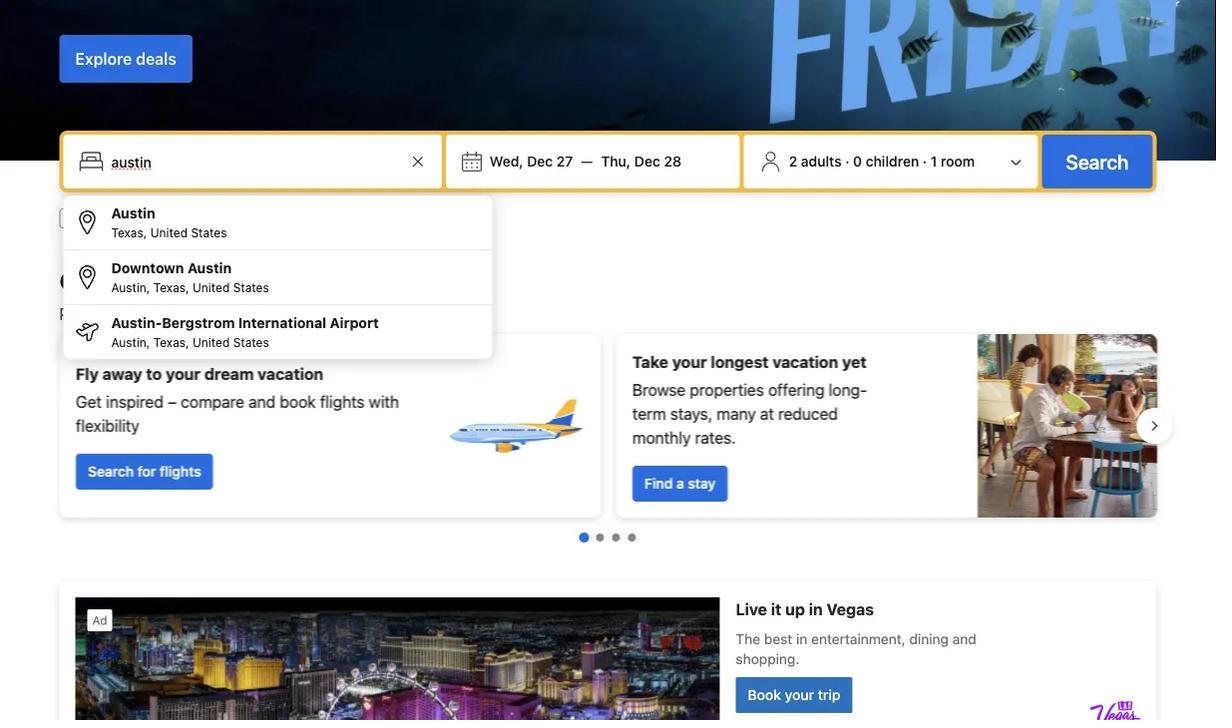 Task type: vqa. For each thing, say whether or not it's contained in the screenshot.
the topmost search
yes



Task type: describe. For each thing, give the bounding box(es) containing it.
1 vertical spatial flights
[[159, 464, 201, 480]]

rates.
[[695, 429, 736, 448]]

austin texas, united states
[[111, 205, 227, 240]]

fly
[[75, 365, 98, 384]]

explore deals
[[75, 49, 177, 68]]

take your longest vacation yet browse properties offering long- term stays, many at reduced monthly rates.
[[632, 353, 867, 448]]

1
[[931, 153, 938, 170]]

2 adults · 0 children · 1 room button
[[752, 143, 1031, 181]]

vacation inside fly away to your dream vacation get inspired – compare and book flights with flexibility
[[257, 365, 323, 384]]

progress bar inside offers main content
[[579, 533, 636, 543]]

term
[[632, 405, 666, 424]]

austin, inside austin-bergstrom international airport austin, texas, united states
[[111, 335, 150, 349]]

long-
[[829, 381, 867, 400]]

texas, inside downtown austin austin, texas, united states
[[154, 281, 189, 294]]

reduced
[[778, 405, 838, 424]]

search for search for flights
[[87, 464, 133, 480]]

austin-bergstrom international airport austin, texas, united states
[[111, 315, 379, 349]]

advertisement region
[[59, 582, 1157, 721]]

27
[[557, 153, 573, 170]]

wed, dec 27 button
[[482, 144, 581, 180]]

texas, inside austin-bergstrom international airport austin, texas, united states
[[154, 335, 189, 349]]

i'm traveling for work
[[87, 210, 223, 227]]

find a stay link
[[632, 466, 727, 502]]

region containing take your longest vacation yet
[[43, 326, 1173, 526]]

away
[[102, 365, 142, 384]]

flexibility
[[75, 417, 139, 436]]

2 · from the left
[[923, 153, 928, 170]]

austin inside austin texas, united states
[[111, 205, 155, 222]]

longest
[[711, 353, 769, 372]]

you
[[354, 305, 381, 324]]

united inside downtown austin austin, texas, united states
[[193, 281, 230, 294]]

monthly
[[632, 429, 691, 448]]

offers
[[59, 266, 132, 299]]

1 · from the left
[[846, 153, 850, 170]]

–
[[167, 393, 176, 412]]

search button
[[1043, 135, 1153, 189]]

adults
[[801, 153, 842, 170]]

airport
[[330, 315, 379, 331]]

find a stay
[[644, 476, 716, 492]]

downtown
[[111, 260, 184, 277]]

search for search
[[1067, 150, 1130, 173]]

and inside the offers promotions, deals, and special offers for you
[[198, 305, 225, 324]]

downtown austin austin, texas, united states
[[111, 260, 269, 294]]

a
[[676, 476, 684, 492]]

work
[[192, 210, 223, 227]]

to
[[146, 365, 162, 384]]

offers
[[284, 305, 326, 324]]

offering
[[768, 381, 825, 400]]

2 adults · 0 children · 1 room
[[789, 153, 976, 170]]

many
[[717, 405, 756, 424]]

0 horizontal spatial for
[[137, 464, 156, 480]]



Task type: locate. For each thing, give the bounding box(es) containing it.
flights inside fly away to your dream vacation get inspired – compare and book flights with flexibility
[[320, 393, 364, 412]]

states up special on the left of the page
[[233, 281, 269, 294]]

for inside the offers promotions, deals, and special offers for you
[[330, 305, 350, 324]]

united
[[150, 226, 188, 240], [193, 281, 230, 294], [193, 335, 230, 349]]

2 dec from the left
[[635, 153, 661, 170]]

28
[[664, 153, 682, 170]]

2
[[789, 153, 798, 170]]

take your longest vacation yet image
[[978, 334, 1157, 518]]

i'm
[[87, 210, 107, 227]]

search
[[1067, 150, 1130, 173], [87, 464, 133, 480]]

1 austin, from the top
[[111, 281, 150, 294]]

fly away to your dream vacation image
[[445, 356, 584, 496]]

find
[[644, 476, 673, 492]]

children
[[866, 153, 920, 170]]

search inside button
[[1067, 150, 1130, 173]]

dec left "27"
[[527, 153, 553, 170]]

1 horizontal spatial ·
[[923, 153, 928, 170]]

0 vertical spatial austin
[[111, 205, 155, 222]]

0 horizontal spatial dec
[[527, 153, 553, 170]]

for
[[170, 210, 188, 227], [330, 305, 350, 324], [137, 464, 156, 480]]

0 vertical spatial for
[[170, 210, 188, 227]]

vacation up offering
[[773, 353, 838, 372]]

flights
[[320, 393, 364, 412], [159, 464, 201, 480]]

and inside fly away to your dream vacation get inspired – compare and book flights with flexibility
[[248, 393, 275, 412]]

dec left 28
[[635, 153, 661, 170]]

deals
[[136, 49, 177, 68]]

states down special on the left of the page
[[233, 335, 269, 349]]

texas,
[[111, 226, 147, 240], [154, 281, 189, 294], [154, 335, 189, 349]]

book
[[279, 393, 316, 412]]

1 horizontal spatial vacation
[[773, 353, 838, 372]]

2 vertical spatial united
[[193, 335, 230, 349]]

your right take
[[672, 353, 707, 372]]

austin, down downtown
[[111, 281, 150, 294]]

austin-
[[111, 315, 162, 331]]

vacation up the book
[[257, 365, 323, 384]]

austin, down the austin-
[[111, 335, 150, 349]]

· left 1
[[923, 153, 928, 170]]

1 vertical spatial texas,
[[154, 281, 189, 294]]

1 vertical spatial austin
[[188, 260, 232, 277]]

united inside austin texas, united states
[[150, 226, 188, 240]]

international
[[238, 315, 327, 331]]

explore
[[75, 49, 132, 68]]

deals,
[[151, 305, 194, 324]]

austin,
[[111, 281, 150, 294], [111, 335, 150, 349]]

0 horizontal spatial and
[[198, 305, 225, 324]]

2 austin, from the top
[[111, 335, 150, 349]]

0 vertical spatial and
[[198, 305, 225, 324]]

group containing austin
[[63, 196, 493, 359]]

0 vertical spatial austin,
[[111, 281, 150, 294]]

offers main content
[[43, 266, 1173, 721]]

stays,
[[670, 405, 713, 424]]

1 horizontal spatial your
[[672, 353, 707, 372]]

room
[[941, 153, 976, 170]]

0 vertical spatial flights
[[320, 393, 364, 412]]

united inside austin-bergstrom international airport austin, texas, united states
[[193, 335, 230, 349]]

your right to
[[165, 365, 200, 384]]

0 horizontal spatial vacation
[[257, 365, 323, 384]]

bergstrom
[[162, 315, 235, 331]]

explore deals link
[[59, 35, 192, 83]]

0 vertical spatial search
[[1067, 150, 1130, 173]]

progress bar
[[579, 533, 636, 543]]

0
[[854, 153, 863, 170]]

united left 'work'
[[150, 226, 188, 240]]

states inside austin texas, united states
[[191, 226, 227, 240]]

for left you
[[330, 305, 350, 324]]

0 horizontal spatial austin
[[111, 205, 155, 222]]

vacation inside take your longest vacation yet browse properties offering long- term stays, many at reduced monthly rates.
[[773, 353, 838, 372]]

region
[[43, 326, 1173, 526]]

1 horizontal spatial for
[[170, 210, 188, 227]]

states
[[191, 226, 227, 240], [233, 281, 269, 294], [233, 335, 269, 349]]

2 vertical spatial texas,
[[154, 335, 189, 349]]

inspired
[[105, 393, 163, 412]]

browse
[[632, 381, 686, 400]]

texas, inside austin texas, united states
[[111, 226, 147, 240]]

1 vertical spatial united
[[193, 281, 230, 294]]

1 vertical spatial states
[[233, 281, 269, 294]]

take
[[632, 353, 668, 372]]

wed,
[[490, 153, 524, 170]]

0 vertical spatial states
[[191, 226, 227, 240]]

and right deals,
[[198, 305, 225, 324]]

states inside austin-bergstrom international airport austin, texas, united states
[[233, 335, 269, 349]]

group
[[63, 196, 493, 359]]

offers promotions, deals, and special offers for you
[[59, 266, 381, 324]]

2 horizontal spatial for
[[330, 305, 350, 324]]

1 horizontal spatial austin
[[188, 260, 232, 277]]

search for flights link
[[75, 454, 213, 490]]

1 horizontal spatial and
[[248, 393, 275, 412]]

flights left with
[[320, 393, 364, 412]]

your inside take your longest vacation yet browse properties offering long- term stays, many at reduced monthly rates.
[[672, 353, 707, 372]]

for down the flexibility
[[137, 464, 156, 480]]

states up downtown austin austin, texas, united states
[[191, 226, 227, 240]]

search inside offers main content
[[87, 464, 133, 480]]

1 horizontal spatial dec
[[635, 153, 661, 170]]

yet
[[842, 353, 867, 372]]

0 vertical spatial texas,
[[111, 226, 147, 240]]

1 dec from the left
[[527, 153, 553, 170]]

2 vertical spatial states
[[233, 335, 269, 349]]

1 vertical spatial austin,
[[111, 335, 150, 349]]

0 horizontal spatial ·
[[846, 153, 850, 170]]

and left the book
[[248, 393, 275, 412]]

united down bergstrom
[[193, 335, 230, 349]]

for left 'work'
[[170, 210, 188, 227]]

search for flights
[[87, 464, 201, 480]]

1 vertical spatial and
[[248, 393, 275, 412]]

—
[[581, 153, 593, 170]]

promotions,
[[59, 305, 146, 324]]

austin, inside downtown austin austin, texas, united states
[[111, 281, 150, 294]]

Where are you going? field
[[103, 144, 406, 180]]

thu, dec 28 button
[[593, 144, 690, 180]]

0 horizontal spatial flights
[[159, 464, 201, 480]]

your
[[672, 353, 707, 372], [165, 365, 200, 384]]

compare
[[180, 393, 244, 412]]

0 vertical spatial united
[[150, 226, 188, 240]]

1 vertical spatial for
[[330, 305, 350, 324]]

1 horizontal spatial search
[[1067, 150, 1130, 173]]

texas, right i'm
[[111, 226, 147, 240]]

texas, up deals,
[[154, 281, 189, 294]]

fly away to your dream vacation get inspired – compare and book flights with flexibility
[[75, 365, 399, 436]]

properties
[[690, 381, 764, 400]]

0 horizontal spatial your
[[165, 365, 200, 384]]

with
[[369, 393, 399, 412]]

thu,
[[601, 153, 631, 170]]

dec
[[527, 153, 553, 170], [635, 153, 661, 170]]

traveling
[[111, 210, 166, 227]]

1 vertical spatial search
[[87, 464, 133, 480]]

1 horizontal spatial flights
[[320, 393, 364, 412]]

austin right i'm
[[111, 205, 155, 222]]

·
[[846, 153, 850, 170], [923, 153, 928, 170]]

texas, down deals,
[[154, 335, 189, 349]]

austin down 'work'
[[188, 260, 232, 277]]

united up bergstrom
[[193, 281, 230, 294]]

wed, dec 27 — thu, dec 28
[[490, 153, 682, 170]]

flights down –
[[159, 464, 201, 480]]

dream
[[204, 365, 253, 384]]

austin inside downtown austin austin, texas, united states
[[188, 260, 232, 277]]

and
[[198, 305, 225, 324], [248, 393, 275, 412]]

stay
[[688, 476, 716, 492]]

vacation
[[773, 353, 838, 372], [257, 365, 323, 384]]

at
[[760, 405, 774, 424]]

your inside fly away to your dream vacation get inspired – compare and book flights with flexibility
[[165, 365, 200, 384]]

states inside downtown austin austin, texas, united states
[[233, 281, 269, 294]]

special
[[229, 305, 280, 324]]

get
[[75, 393, 101, 412]]

0 horizontal spatial search
[[87, 464, 133, 480]]

austin
[[111, 205, 155, 222], [188, 260, 232, 277]]

· left 0
[[846, 153, 850, 170]]

2 vertical spatial for
[[137, 464, 156, 480]]



